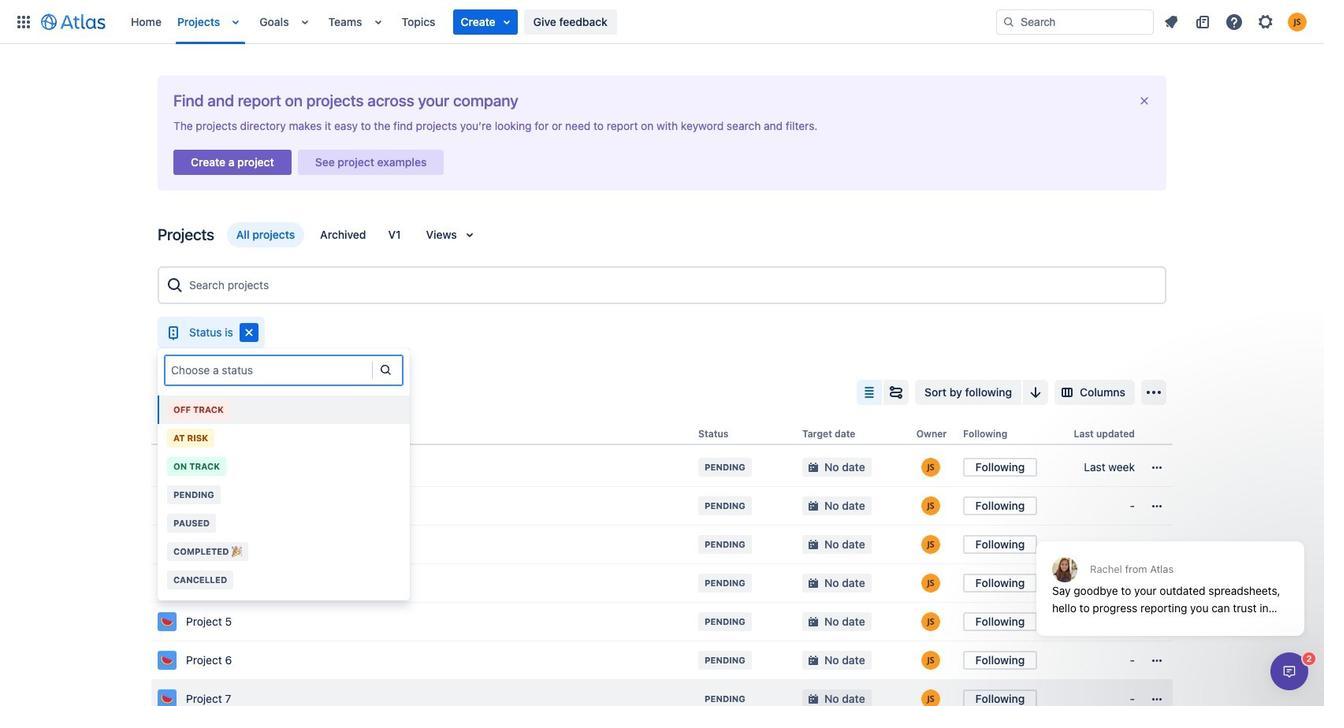 Task type: locate. For each thing, give the bounding box(es) containing it.
display as timeline image
[[887, 383, 906, 402]]

Search field
[[996, 9, 1154, 34]]

top element
[[9, 0, 996, 44]]

banner
[[0, 0, 1324, 44]]

None text field
[[171, 363, 174, 378]]

dialog
[[1029, 503, 1313, 648], [1271, 653, 1309, 691]]

0 horizontal spatial list
[[123, 0, 996, 44]]

help image
[[1225, 12, 1244, 31]]

list item inside list
[[453, 9, 518, 34]]

remove current filter image
[[239, 323, 258, 342]]

None search field
[[996, 9, 1154, 34]]

1 horizontal spatial list
[[1157, 9, 1315, 34]]

Search projects field
[[184, 271, 1159, 300]]

display as list image
[[860, 383, 879, 402]]

reverse sort order image
[[1026, 383, 1045, 402]]

list
[[123, 0, 996, 44], [1157, 9, 1315, 34]]

list item
[[453, 9, 518, 34]]



Task type: describe. For each thing, give the bounding box(es) containing it.
search image
[[1003, 15, 1015, 28]]

close banner image
[[1138, 95, 1151, 107]]

search projects image
[[166, 276, 184, 295]]

0 vertical spatial dialog
[[1029, 503, 1313, 648]]

notifications image
[[1162, 12, 1181, 31]]

settings image
[[1257, 12, 1276, 31]]

1 vertical spatial dialog
[[1271, 653, 1309, 691]]

open image
[[376, 360, 395, 379]]

account image
[[1288, 12, 1307, 31]]

more options image
[[1145, 383, 1164, 402]]

status image
[[164, 323, 183, 342]]

switch to... image
[[14, 12, 33, 31]]



Task type: vqa. For each thing, say whether or not it's contained in the screenshot.
confluence image
no



